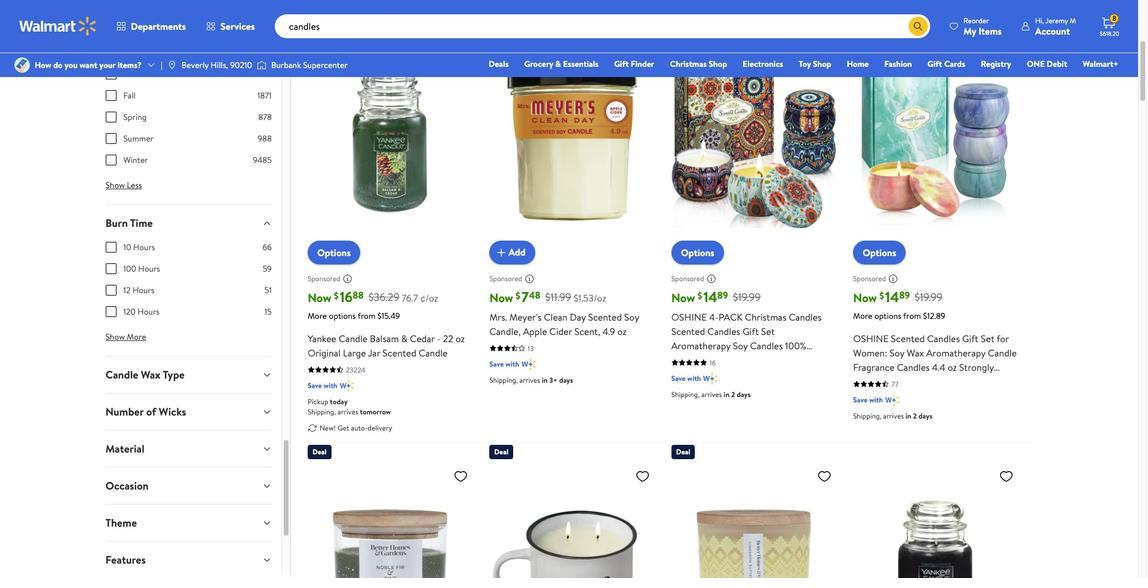 Task type: locate. For each thing, give the bounding box(es) containing it.
0 horizontal spatial options
[[317, 246, 351, 259]]

$11.99
[[545, 290, 572, 305]]

120
[[123, 306, 136, 318]]

registry link
[[976, 57, 1017, 71]]

¢/oz
[[421, 292, 438, 305]]

candle wax type tab
[[96, 357, 281, 393]]

days right "day,valentine's"
[[737, 390, 751, 400]]

2 options link from the left
[[672, 241, 724, 265]]

options inside the now $ 14 89 $19.99 more options from $12.89
[[875, 310, 902, 322]]

toy shop link
[[794, 57, 837, 71]]

ad disclaimer and feedback image up 48
[[525, 274, 535, 284]]

essential
[[897, 375, 933, 388]]

1 horizontal spatial deal
[[495, 447, 509, 457]]

Walmart Site-Wide search field
[[275, 14, 931, 38]]

2 deal from the left
[[495, 447, 509, 457]]

1 horizontal spatial 2
[[914, 411, 917, 421]]

mrs.
[[490, 311, 507, 324]]

grocery
[[524, 58, 554, 70]]

3 options from the left
[[863, 246, 897, 259]]

days down halloween
[[919, 411, 933, 421]]

now for now $ 16 88 $36.29 76.7 ¢/oz more options from $15.49
[[308, 290, 332, 306]]

1 sponsored from the left
[[308, 274, 341, 284]]

1 vertical spatial christmas
[[745, 311, 787, 324]]

aromatherapy up the oils at the right of page
[[927, 347, 986, 360]]

13
[[528, 344, 534, 354]]

candles down '$12.89'
[[928, 332, 960, 345]]

more down 120 hours
[[127, 331, 146, 343]]

1 horizontal spatial options
[[681, 246, 715, 259]]

1 horizontal spatial more
[[308, 310, 327, 322]]

2 horizontal spatial christmas
[[926, 390, 967, 403]]

save with
[[490, 359, 520, 369], [672, 373, 701, 384], [308, 381, 338, 391], [854, 395, 883, 405]]

0 horizontal spatial mother's
[[740, 368, 776, 381]]

0 vertical spatial relief
[[699, 368, 723, 381]]

scented
[[588, 311, 622, 324], [672, 325, 706, 338], [891, 332, 925, 345], [383, 347, 417, 360]]

0 horizontal spatial aromatherapy
[[672, 339, 731, 352]]

0 horizontal spatial from
[[358, 310, 376, 322]]

relief up "day,valentine's"
[[699, 368, 723, 381]]

1 horizontal spatial strongly
[[960, 361, 994, 374]]

shop inside 'christmas shop' 'link'
[[709, 58, 728, 70]]

save down natural
[[672, 373, 686, 384]]

walmart plus image down 13
[[522, 358, 536, 370]]

now inside now $ 16 88 $36.29 76.7 ¢/oz more options from $15.49
[[308, 290, 332, 306]]

1 $19.99 from the left
[[733, 290, 761, 305]]

scented up natural
[[672, 325, 706, 338]]

14 for now $ 14 89 $19.99 more options from $12.89
[[886, 287, 900, 307]]

1 horizontal spatial stress
[[969, 375, 993, 388]]

4.4 inside now $ 14 89 $19.99 oshine 4-pack christmas candles scented candles gift set aromatherapy soy candles 100% natural soy 4.4 oz strongly fragrance stress relief for mother's day,valentine's day,birthday,anniversary
[[722, 354, 735, 367]]

4 $ from the left
[[880, 289, 885, 302]]

from left '$12.89'
[[904, 310, 922, 322]]

988
[[258, 133, 272, 145]]

 image
[[14, 57, 30, 73], [257, 59, 267, 71]]

toy
[[799, 58, 811, 70]]

1 options link from the left
[[308, 241, 360, 265]]

89 for now $ 14 89 $19.99 more options from $12.89
[[900, 289, 910, 302]]

meyer's
[[510, 311, 542, 324]]

save with for the rightmost walmart plus icon
[[672, 373, 701, 384]]

$19.99 for now $ 14 89 $19.99 more options from $12.89
[[915, 290, 943, 305]]

0 horizontal spatial ad disclaimer and feedback image
[[343, 274, 353, 284]]

$ inside the now $ 14 89 $19.99 more options from $12.89
[[880, 289, 885, 302]]

& left the cedar
[[401, 332, 408, 345]]

day down halloween
[[893, 404, 909, 417]]

mother's up day,birthday,anniversary
[[740, 368, 776, 381]]

yankee candle balsam & cedar - 22 oz original large jar scented candle image
[[308, 32, 473, 255]]

$19.99 inside now $ 14 89 $19.99 oshine 4-pack christmas candles scented candles gift set aromatherapy soy candles 100% natural soy 4.4 oz strongly fragrance stress relief for mother's day,valentine's day,birthday,anniversary
[[733, 290, 761, 305]]

scented inside now $ 14 89 $19.99 oshine 4-pack christmas candles scented candles gift set aromatherapy soy candles 100% natural soy 4.4 oz strongly fragrance stress relief for mother's day,valentine's day,birthday,anniversary
[[672, 325, 706, 338]]

$12.89
[[924, 310, 946, 322]]

christmas right finder
[[670, 58, 707, 70]]

walmart plus image
[[522, 358, 536, 370], [886, 394, 900, 406]]

oshine inside oshine scented candles gift set for women: soy wax aromatherapy candle fragrance candles 4.4 oz strongly fragrance essential oils for stress relief halloween christmas birthday mother's day
[[854, 332, 889, 345]]

0 vertical spatial show
[[106, 179, 125, 191]]

sponsored for mrs. meyer's clean day scented soy candle, apple cider scent, 4.9 oz
[[490, 274, 523, 284]]

candles
[[789, 311, 822, 324], [708, 325, 741, 338], [928, 332, 960, 345], [750, 339, 783, 352], [897, 361, 930, 374]]

14 inside now $ 14 89 $19.99 oshine 4-pack christmas candles scented candles gift set aromatherapy soy candles 100% natural soy 4.4 oz strongly fragrance stress relief for mother's day,valentine's day,birthday,anniversary
[[704, 287, 718, 307]]

89
[[718, 289, 728, 302], [900, 289, 910, 302]]

stress inside now $ 14 89 $19.99 oshine 4-pack christmas candles scented candles gift set aromatherapy soy candles 100% natural soy 4.4 oz strongly fragrance stress relief for mother's day,valentine's day,birthday,anniversary
[[672, 368, 697, 381]]

days for 7
[[559, 375, 573, 385]]

89 inside now $ 14 89 $19.99 oshine 4-pack christmas candles scented candles gift set aromatherapy soy candles 100% natural soy 4.4 oz strongly fragrance stress relief for mother's day,valentine's day,birthday,anniversary
[[718, 289, 728, 302]]

1 vertical spatial mother's
[[854, 404, 890, 417]]

set
[[762, 325, 775, 338], [981, 332, 995, 345]]

burn time group
[[106, 241, 272, 328]]

save with down natural
[[672, 373, 701, 384]]

$19.99 inside the now $ 14 89 $19.99 more options from $12.89
[[915, 290, 943, 305]]

shop for christmas shop
[[709, 58, 728, 70]]

0 horizontal spatial in
[[542, 375, 548, 385]]

burbank
[[271, 59, 301, 71]]

show less
[[106, 179, 142, 191]]

from inside the now $ 14 89 $19.99 more options from $12.89
[[904, 310, 922, 322]]

walmart image
[[19, 17, 97, 36]]

with for bottom walmart plus image
[[870, 395, 883, 405]]

with
[[506, 359, 520, 369], [688, 373, 701, 384], [324, 381, 338, 391], [870, 395, 883, 405]]

0 vertical spatial mother's
[[740, 368, 776, 381]]

0 vertical spatial day
[[570, 311, 586, 324]]

$ for now $ 14 89 $19.99 oshine 4-pack christmas candles scented candles gift set aromatherapy soy candles 100% natural soy 4.4 oz strongly fragrance stress relief for mother's day,valentine's day,birthday,anniversary
[[698, 289, 703, 302]]

candle up large
[[339, 332, 368, 345]]

22
[[443, 332, 453, 345]]

save with for the top walmart plus image
[[490, 359, 520, 369]]

save up pickup
[[308, 381, 322, 391]]

$ inside now $ 7 48 $11.99 $1.53/oz mrs. meyer's clean day scented soy candle, apple cider scent, 4.9 oz
[[516, 289, 521, 302]]

89 inside the now $ 14 89 $19.99 more options from $12.89
[[900, 289, 910, 302]]

0 horizontal spatial relief
[[699, 368, 723, 381]]

walmart plus image up today
[[340, 380, 354, 392]]

options inside now $ 16 88 $36.29 76.7 ¢/oz more options from $15.49
[[329, 310, 356, 322]]

show left less
[[106, 179, 125, 191]]

1 options from the left
[[329, 310, 356, 322]]

2 from from the left
[[904, 310, 922, 322]]

1 horizontal spatial options
[[875, 310, 902, 322]]

1 horizontal spatial oshine
[[854, 332, 889, 345]]

save with up pickup
[[308, 381, 338, 391]]

4 sponsored from the left
[[854, 274, 886, 284]]

summer
[[123, 133, 154, 145]]

better homes & gardens cinnamon buttercream scented 2-wick printed jar candle, 12 oz image
[[672, 464, 837, 579]]

1 horizontal spatial days
[[737, 390, 751, 400]]

oshine left 4-
[[672, 311, 707, 324]]

save
[[490, 359, 504, 369], [672, 373, 686, 384], [308, 381, 322, 391], [854, 395, 868, 405]]

for up birthday
[[997, 332, 1010, 345]]

2 now from the left
[[490, 290, 514, 306]]

ad disclaimer and feedback image up now $ 16 88 $36.29 76.7 ¢/oz more options from $15.49
[[343, 274, 353, 284]]

with for the top walmart plus image
[[506, 359, 520, 369]]

burn time tab
[[96, 205, 281, 241]]

now
[[308, 290, 332, 306], [490, 290, 514, 306], [672, 290, 695, 306], [854, 290, 877, 306]]

0 vertical spatial wax
[[907, 347, 925, 360]]

1 horizontal spatial options link
[[672, 241, 724, 265]]

show inside button
[[106, 331, 125, 343]]

2 horizontal spatial more
[[854, 310, 873, 322]]

strongly inside now $ 14 89 $19.99 oshine 4-pack christmas candles scented candles gift set aromatherapy soy candles 100% natural soy 4.4 oz strongly fragrance stress relief for mother's day,valentine's day,birthday,anniversary
[[749, 354, 784, 367]]

show inside 'button'
[[106, 179, 125, 191]]

ad disclaimer and feedback image
[[343, 274, 353, 284], [525, 274, 535, 284], [707, 274, 716, 284]]

1 from from the left
[[358, 310, 376, 322]]

more
[[308, 310, 327, 322], [854, 310, 873, 322], [127, 331, 146, 343]]

oz right 4.9
[[618, 325, 627, 338]]

0 vertical spatial walmart plus image
[[522, 358, 536, 370]]

2 $19.99 from the left
[[915, 290, 943, 305]]

 image right 90210
[[257, 59, 267, 71]]

arrives down halloween
[[884, 411, 904, 421]]

1 vertical spatial walmart plus image
[[886, 394, 900, 406]]

oz inside oshine scented candles gift set for women: soy wax aromatherapy candle fragrance candles 4.4 oz strongly fragrance essential oils for stress relief halloween christmas birthday mother's day
[[948, 361, 957, 374]]

1978
[[256, 68, 272, 80]]

features tab
[[96, 542, 281, 579]]

now for now $ 7 48 $11.99 $1.53/oz mrs. meyer's clean day scented soy candle, apple cider scent, 4.9 oz
[[490, 290, 514, 306]]

0 vertical spatial &
[[556, 58, 561, 70]]

show down 120
[[106, 331, 125, 343]]

sponsored
[[308, 274, 341, 284], [490, 274, 523, 284], [672, 274, 705, 284], [854, 274, 886, 284]]

3 options link from the left
[[854, 241, 906, 265]]

1 vertical spatial wax
[[141, 368, 161, 383]]

1 vertical spatial days
[[737, 390, 751, 400]]

0 horizontal spatial options link
[[308, 241, 360, 265]]

1 vertical spatial &
[[401, 332, 408, 345]]

how
[[35, 59, 51, 71]]

0 vertical spatial days
[[559, 375, 573, 385]]

shop left electronics
[[709, 58, 728, 70]]

None checkbox
[[106, 69, 116, 80], [106, 133, 116, 144], [106, 69, 116, 80], [106, 133, 116, 144]]

candle down - in the bottom left of the page
[[419, 347, 448, 360]]

now inside now $ 7 48 $11.99 $1.53/oz mrs. meyer's clean day scented soy candle, apple cider scent, 4.9 oz
[[490, 290, 514, 306]]

christmas down the oils at the right of page
[[926, 390, 967, 403]]

for
[[997, 332, 1010, 345], [725, 368, 737, 381], [954, 375, 966, 388]]

1 show from the top
[[106, 179, 125, 191]]

large
[[343, 347, 366, 360]]

0 horizontal spatial for
[[725, 368, 737, 381]]

1 now from the left
[[308, 290, 332, 306]]

shop right toy
[[813, 58, 832, 70]]

3 deal from the left
[[676, 447, 691, 457]]

$19.99 up pack
[[733, 290, 761, 305]]

arrives up get
[[338, 407, 358, 417]]

walmart plus image
[[704, 373, 718, 385], [340, 380, 354, 392]]

gift down pack
[[743, 325, 759, 338]]

for up day,birthday,anniversary
[[725, 368, 737, 381]]

day inside oshine scented candles gift set for women: soy wax aromatherapy candle fragrance candles 4.4 oz strongly fragrance essential oils for stress relief halloween christmas birthday mother's day
[[893, 404, 909, 417]]

with down natural
[[688, 373, 701, 384]]

oz inside now $ 7 48 $11.99 $1.53/oz mrs. meyer's clean day scented soy candle, apple cider scent, 4.9 oz
[[618, 325, 627, 338]]

with down women:
[[870, 395, 883, 405]]

1 horizontal spatial ad disclaimer and feedback image
[[525, 274, 535, 284]]

account
[[1036, 24, 1071, 37]]

from inside now $ 16 88 $36.29 76.7 ¢/oz more options from $15.49
[[358, 310, 376, 322]]

2 horizontal spatial ad disclaimer and feedback image
[[707, 274, 716, 284]]

christmas
[[670, 58, 707, 70], [745, 311, 787, 324], [926, 390, 967, 403]]

options down ad disclaimer and feedback icon
[[875, 310, 902, 322]]

0 horizontal spatial shop
[[709, 58, 728, 70]]

1 horizontal spatial relief
[[854, 390, 878, 403]]

0 vertical spatial christmas
[[670, 58, 707, 70]]

shipping, up new!
[[308, 407, 336, 417]]

want
[[80, 59, 97, 71]]

scented up 4.9
[[588, 311, 622, 324]]

oz up the oils at the right of page
[[948, 361, 957, 374]]

stress down natural
[[672, 368, 697, 381]]

1 horizontal spatial 14
[[886, 287, 900, 307]]

2 $ from the left
[[516, 289, 521, 302]]

search icon image
[[914, 22, 923, 31]]

4.4
[[722, 354, 735, 367], [932, 361, 946, 374]]

aromatherapy inside now $ 14 89 $19.99 oshine 4-pack christmas candles scented candles gift set aromatherapy soy candles 100% natural soy 4.4 oz strongly fragrance stress relief for mother's day,valentine's day,birthday,anniversary
[[672, 339, 731, 352]]

$ inside now $ 16 88 $36.29 76.7 ¢/oz more options from $15.49
[[334, 289, 339, 302]]

& right grocery
[[556, 58, 561, 70]]

gift up birthday
[[963, 332, 979, 345]]

1 horizontal spatial set
[[981, 332, 995, 345]]

my
[[964, 24, 977, 37]]

shipping, down natural
[[672, 390, 700, 400]]

ad disclaimer and feedback image for 7
[[525, 274, 535, 284]]

walmart plus image up day,birthday,anniversary
[[704, 373, 718, 385]]

fragrance
[[786, 354, 828, 367], [854, 361, 895, 374], [854, 375, 895, 388]]

14 inside the now $ 14 89 $19.99 more options from $12.89
[[886, 287, 900, 307]]

2 show from the top
[[106, 331, 125, 343]]

save with up shipping, arrives in 3+ days
[[490, 359, 520, 369]]

$
[[334, 289, 339, 302], [516, 289, 521, 302], [698, 289, 703, 302], [880, 289, 885, 302]]

0 horizontal spatial strongly
[[749, 354, 784, 367]]

66
[[263, 241, 272, 253]]

1 horizontal spatial walmart plus image
[[886, 394, 900, 406]]

1 vertical spatial relief
[[854, 390, 878, 403]]

shop
[[709, 58, 728, 70], [813, 58, 832, 70]]

pickup
[[308, 397, 328, 407]]

mainstays reusable 13oz peace on earth mug scented candle, vanilla image
[[490, 464, 655, 579]]

4.9
[[603, 325, 615, 338]]

arrives left 3+
[[520, 375, 540, 385]]

departments
[[131, 20, 186, 33]]

2 horizontal spatial deal
[[676, 447, 691, 457]]

0 horizontal spatial 4.4
[[722, 354, 735, 367]]

day up scent,
[[570, 311, 586, 324]]

14 down ad disclaimer and feedback icon
[[886, 287, 900, 307]]

material button
[[96, 431, 281, 467]]

1 ad disclaimer and feedback image from the left
[[343, 274, 353, 284]]

0 horizontal spatial deal
[[313, 447, 327, 457]]

hills,
[[211, 59, 228, 71]]

candle up number
[[106, 368, 138, 383]]

options for more options from $15.49
[[317, 246, 351, 259]]

4.4 up the oils at the right of page
[[932, 361, 946, 374]]

1 horizontal spatial 16
[[710, 358, 716, 368]]

0 horizontal spatial shipping, arrives in 2 days
[[672, 390, 751, 400]]

now $ 16 88 $36.29 76.7 ¢/oz more options from $15.49
[[308, 287, 438, 322]]

0 horizontal spatial $19.99
[[733, 290, 761, 305]]

0 horizontal spatial  image
[[14, 57, 30, 73]]

48
[[529, 289, 541, 302]]

hours for 120 hours
[[138, 306, 160, 318]]

$ for now $ 16 88 $36.29 76.7 ¢/oz more options from $15.49
[[334, 289, 339, 302]]

oshine scented candles gift set for women: soy wax aromatherapy candle fragrance candles 4.4 oz strongly fragrance essential oils for stress relief halloween christmas birthday mother's day image
[[854, 32, 1019, 255]]

soy inside oshine scented candles gift set for women: soy wax aromatherapy candle fragrance candles 4.4 oz strongly fragrance essential oils for stress relief halloween christmas birthday mother's day
[[890, 347, 905, 360]]

candle up birthday
[[988, 347, 1017, 360]]

aromatherapy up natural
[[672, 339, 731, 352]]

1 horizontal spatial wax
[[907, 347, 925, 360]]

for right the oils at the right of page
[[954, 375, 966, 388]]

0 horizontal spatial options
[[329, 310, 356, 322]]

4.4 inside oshine scented candles gift set for women: soy wax aromatherapy candle fragrance candles 4.4 oz strongly fragrance essential oils for stress relief halloween christmas birthday mother's day
[[932, 361, 946, 374]]

arrives inside pickup today shipping, arrives tomorrow
[[338, 407, 358, 417]]

day,birthday,anniversary
[[672, 397, 776, 410]]

1 horizontal spatial aromatherapy
[[927, 347, 986, 360]]

shipping, arrives in 2 days down halloween
[[854, 411, 933, 421]]

delivery
[[368, 423, 392, 433]]

2 horizontal spatial options link
[[854, 241, 906, 265]]

wax up essential
[[907, 347, 925, 360]]

1 horizontal spatial in
[[724, 390, 730, 400]]

wicks
[[159, 405, 186, 420]]

$19.99 for now $ 14 89 $19.99 oshine 4-pack christmas candles scented candles gift set aromatherapy soy candles 100% natural soy 4.4 oz strongly fragrance stress relief for mother's day,valentine's day,birthday,anniversary
[[733, 290, 761, 305]]

1 horizontal spatial from
[[904, 310, 922, 322]]

now for now $ 14 89 $19.99 more options from $12.89
[[854, 290, 877, 306]]

14 for now $ 14 89 $19.99 oshine 4-pack christmas candles scented candles gift set aromatherapy soy candles 100% natural soy 4.4 oz strongly fragrance stress relief for mother's day,valentine's day,birthday,anniversary
[[704, 287, 718, 307]]

2 vertical spatial in
[[906, 411, 912, 421]]

in for 14
[[724, 390, 730, 400]]

1 deal from the left
[[313, 447, 327, 457]]

candle
[[339, 332, 368, 345], [419, 347, 448, 360], [988, 347, 1017, 360], [106, 368, 138, 383]]

2 options from the left
[[681, 246, 715, 259]]

m
[[1070, 15, 1077, 25]]

deal for "better homes & gardens cinnamon buttercream scented 2-wick printed jar candle, 12 oz" image at right bottom
[[676, 447, 691, 457]]

88
[[353, 289, 364, 302]]

0 horizontal spatial 89
[[718, 289, 728, 302]]

christmas inside oshine scented candles gift set for women: soy wax aromatherapy candle fragrance candles 4.4 oz strongly fragrance essential oils for stress relief halloween christmas birthday mother's day
[[926, 390, 967, 403]]

oz down pack
[[738, 354, 747, 367]]

1 $ from the left
[[334, 289, 339, 302]]

1 14 from the left
[[704, 287, 718, 307]]

1 vertical spatial in
[[724, 390, 730, 400]]

1 shop from the left
[[709, 58, 728, 70]]

$ inside now $ 14 89 $19.99 oshine 4-pack christmas candles scented candles gift set aromatherapy soy candles 100% natural soy 4.4 oz strongly fragrance stress relief for mother's day,valentine's day,birthday,anniversary
[[698, 289, 703, 302]]

2 options from the left
[[875, 310, 902, 322]]

0 vertical spatial in
[[542, 375, 548, 385]]

birthday
[[970, 390, 1004, 403]]

0 horizontal spatial wax
[[141, 368, 161, 383]]

2 89 from the left
[[900, 289, 910, 302]]

wax inside oshine scented candles gift set for women: soy wax aromatherapy candle fragrance candles 4.4 oz strongly fragrance essential oils for stress relief halloween christmas birthday mother's day
[[907, 347, 925, 360]]

1 horizontal spatial 4.4
[[932, 361, 946, 374]]

4.4 up "day,valentine's"
[[722, 354, 735, 367]]

16 right natural
[[710, 358, 716, 368]]

more up women:
[[854, 310, 873, 322]]

2 horizontal spatial days
[[919, 411, 933, 421]]

0 horizontal spatial stress
[[672, 368, 697, 381]]

2 vertical spatial christmas
[[926, 390, 967, 403]]

electronics
[[743, 58, 784, 70]]

number of wicks tab
[[96, 394, 281, 430]]

2 ad disclaimer and feedback image from the left
[[525, 274, 535, 284]]

1 vertical spatial day
[[893, 404, 909, 417]]

options for oshine 4-pack christmas candles scented candles gift set aromatherapy soy candles 100% natural soy 4.4 oz strongly fragrance stress relief for mother's day,valentine's day,birthday,anniversary
[[681, 246, 715, 259]]

burn
[[106, 216, 128, 231]]

candle inside dropdown button
[[106, 368, 138, 383]]

options down 88
[[329, 310, 356, 322]]

add to favorites list, yankee candle balsam & cedar - 22 oz original large jar scented candle image
[[454, 37, 468, 51]]

1 vertical spatial shipping, arrives in 2 days
[[854, 411, 933, 421]]

Search search field
[[275, 14, 931, 38]]

0 horizontal spatial christmas
[[670, 58, 707, 70]]

mother's down halloween
[[854, 404, 890, 417]]

2 horizontal spatial options
[[863, 246, 897, 259]]

scented down balsam
[[383, 347, 417, 360]]

save with down women:
[[854, 395, 883, 405]]

0 horizontal spatial oshine
[[672, 311, 707, 324]]

2 sponsored from the left
[[490, 274, 523, 284]]

now inside now $ 14 89 $19.99 oshine 4-pack christmas candles scented candles gift set aromatherapy soy candles 100% natural soy 4.4 oz strongly fragrance stress relief for mother's day,valentine's day,birthday,anniversary
[[672, 290, 695, 306]]

1 horizontal spatial shop
[[813, 58, 832, 70]]

jeremy
[[1046, 15, 1069, 25]]

1 horizontal spatial mother's
[[854, 404, 890, 417]]

1 vertical spatial oshine
[[854, 332, 889, 345]]

more up yankee
[[308, 310, 327, 322]]

with up today
[[324, 381, 338, 391]]

 image left how
[[14, 57, 30, 73]]

candles up 100%
[[789, 311, 822, 324]]

ad disclaimer and feedback image up 4-
[[707, 274, 716, 284]]

candle wax type button
[[96, 357, 281, 393]]

christmas right pack
[[745, 311, 787, 324]]

for inside now $ 14 89 $19.99 oshine 4-pack christmas candles scented candles gift set aromatherapy soy candles 100% natural soy 4.4 oz strongly fragrance stress relief for mother's day,valentine's day,birthday,anniversary
[[725, 368, 737, 381]]

gift inside now $ 14 89 $19.99 oshine 4-pack christmas candles scented candles gift set aromatherapy soy candles 100% natural soy 4.4 oz strongly fragrance stress relief for mother's day,valentine's day,birthday,anniversary
[[743, 325, 759, 338]]

14 up 4-
[[704, 287, 718, 307]]

add to favorites list, better homes & gardens 12oz noble fir & pine scented 2-wick snow glass jar candle image
[[454, 469, 468, 484]]

oz right 22
[[456, 332, 465, 345]]

1 horizontal spatial 89
[[900, 289, 910, 302]]

relief inside oshine scented candles gift set for women: soy wax aromatherapy candle fragrance candles 4.4 oz strongly fragrance essential oils for stress relief halloween christmas birthday mother's day
[[854, 390, 878, 403]]

0 horizontal spatial days
[[559, 375, 573, 385]]

51
[[265, 285, 272, 296]]

shipping, arrives in 2 days down natural
[[672, 390, 751, 400]]

100%
[[786, 339, 807, 352]]

None checkbox
[[106, 90, 116, 101], [106, 112, 116, 123], [106, 155, 116, 166], [106, 242, 116, 253], [106, 264, 116, 274], [106, 285, 116, 296], [106, 307, 116, 317], [106, 90, 116, 101], [106, 112, 116, 123], [106, 155, 116, 166], [106, 242, 116, 253], [106, 264, 116, 274], [106, 285, 116, 296], [106, 307, 116, 317]]

12
[[123, 285, 131, 296]]

now inside the now $ 14 89 $19.99 more options from $12.89
[[854, 290, 877, 306]]

options link for oshine 4-pack christmas candles scented candles gift set aromatherapy soy candles 100% natural soy 4.4 oz strongly fragrance stress relief for mother's day,valentine's day,birthday,anniversary
[[672, 241, 724, 265]]

3 sponsored from the left
[[672, 274, 705, 284]]

$19.99 up '$12.89'
[[915, 290, 943, 305]]

add to favorites list, oshine scented candles gift set for women: soy wax aromatherapy candle fragrance candles 4.4 oz strongly fragrance essential oils for stress relief halloween christmas birthday mother's day image
[[1000, 37, 1014, 51]]

stress up birthday
[[969, 375, 993, 388]]

1 horizontal spatial &
[[556, 58, 561, 70]]

12 hours
[[123, 285, 155, 296]]

hours right '10'
[[133, 241, 155, 253]]

 image
[[167, 60, 177, 70]]

oshine up women:
[[854, 332, 889, 345]]

save with for leftmost walmart plus icon
[[308, 381, 338, 391]]

add button
[[490, 241, 536, 265]]

0 vertical spatial 2
[[732, 390, 735, 400]]

show for show less
[[106, 179, 125, 191]]

0 horizontal spatial set
[[762, 325, 775, 338]]

from left $15.49 at the bottom of page
[[358, 310, 376, 322]]

wax left type
[[141, 368, 161, 383]]

$36.29
[[369, 290, 400, 305]]

shipping, down the candle,
[[490, 375, 518, 385]]

100 hours
[[123, 263, 160, 275]]

0 horizontal spatial walmart plus image
[[340, 380, 354, 392]]

1 horizontal spatial day
[[893, 404, 909, 417]]

add to favorites list, better homes & gardens cinnamon buttercream scented 2-wick printed jar candle, 12 oz image
[[818, 469, 832, 484]]

gift cards
[[928, 58, 966, 70]]

878
[[259, 111, 272, 123]]

days right 3+
[[559, 375, 573, 385]]

hours right 12
[[133, 285, 155, 296]]

3 now from the left
[[672, 290, 695, 306]]

save left halloween
[[854, 395, 868, 405]]

7
[[522, 287, 529, 307]]

relief left 77
[[854, 390, 878, 403]]

0 vertical spatial 16
[[340, 287, 353, 307]]

christmas inside 'link'
[[670, 58, 707, 70]]

3 $ from the left
[[698, 289, 703, 302]]

1 horizontal spatial  image
[[257, 59, 267, 71]]

theme button
[[96, 505, 281, 542]]

hours right 120
[[138, 306, 160, 318]]

0 vertical spatial oshine
[[672, 311, 707, 324]]

ad disclaimer and feedback image for 16
[[343, 274, 353, 284]]

save down the candle,
[[490, 359, 504, 369]]

oshine 4-pack christmas candles scented candles gift set aromatherapy soy candles 100% natural soy 4.4 oz strongly fragrance stress relief for mother's day,valentine's day,birthday,anniversary image
[[672, 32, 837, 255]]

oz inside yankee candle balsam & cedar - 22 oz original large jar scented candle
[[456, 332, 465, 345]]

 image for burbank supercenter
[[257, 59, 267, 71]]

cards
[[945, 58, 966, 70]]

1 89 from the left
[[718, 289, 728, 302]]

gift cards link
[[923, 57, 971, 71]]

1 horizontal spatial $19.99
[[915, 290, 943, 305]]

0 horizontal spatial day
[[570, 311, 586, 324]]

with up shipping, arrives in 3+ days
[[506, 359, 520, 369]]

relief
[[699, 368, 723, 381], [854, 390, 878, 403]]

4 now from the left
[[854, 290, 877, 306]]

mother's
[[740, 368, 776, 381], [854, 404, 890, 417]]

hours for 12 hours
[[133, 285, 155, 296]]

hours right 100
[[138, 263, 160, 275]]

shipping,
[[490, 375, 518, 385], [672, 390, 700, 400], [308, 407, 336, 417], [854, 411, 882, 421]]

1 vertical spatial show
[[106, 331, 125, 343]]

0 horizontal spatial 2
[[732, 390, 735, 400]]

16 left $36.29
[[340, 287, 353, 307]]

walmart plus image down 77
[[886, 394, 900, 406]]

2 14 from the left
[[886, 287, 900, 307]]

120 hours
[[123, 306, 160, 318]]

76.7
[[402, 292, 418, 305]]

2 shop from the left
[[813, 58, 832, 70]]

soy
[[625, 311, 639, 324], [733, 339, 748, 352], [890, 347, 905, 360], [705, 354, 720, 367]]

time
[[130, 216, 153, 231]]

0 horizontal spatial more
[[127, 331, 146, 343]]

scented down '$12.89'
[[891, 332, 925, 345]]

1 horizontal spatial christmas
[[745, 311, 787, 324]]

0 horizontal spatial walmart plus image
[[522, 358, 536, 370]]

arrives down natural
[[702, 390, 722, 400]]

1 options from the left
[[317, 246, 351, 259]]

shop inside toy shop link
[[813, 58, 832, 70]]

3 ad disclaimer and feedback image from the left
[[707, 274, 716, 284]]



Task type: describe. For each thing, give the bounding box(es) containing it.
today
[[330, 397, 348, 407]]

more inside button
[[127, 331, 146, 343]]

save for the top walmart plus image
[[490, 359, 504, 369]]

set inside oshine scented candles gift set for women: soy wax aromatherapy candle fragrance candles 4.4 oz strongly fragrance essential oils for stress relief halloween christmas birthday mother's day
[[981, 332, 995, 345]]

balsam
[[370, 332, 399, 345]]

mother's inside oshine scented candles gift set for women: soy wax aromatherapy candle fragrance candles 4.4 oz strongly fragrance essential oils for stress relief halloween christmas birthday mother's day
[[854, 404, 890, 417]]

with for leftmost walmart plus icon
[[324, 381, 338, 391]]

burn time button
[[96, 205, 281, 241]]

sponsored for oshine 4-pack christmas candles scented candles gift set aromatherapy soy candles 100% natural soy 4.4 oz strongly fragrance stress relief for mother's day,valentine's day,birthday,anniversary
[[672, 274, 705, 284]]

89 for now $ 14 89 $19.99 oshine 4-pack christmas candles scented candles gift set aromatherapy soy candles 100% natural soy 4.4 oz strongly fragrance stress relief for mother's day,valentine's day,birthday,anniversary
[[718, 289, 728, 302]]

oz inside now $ 14 89 $19.99 oshine 4-pack christmas candles scented candles gift set aromatherapy soy candles 100% natural soy 4.4 oz strongly fragrance stress relief for mother's day,valentine's day,birthday,anniversary
[[738, 354, 747, 367]]

days for 14
[[737, 390, 751, 400]]

1 vertical spatial 16
[[710, 358, 716, 368]]

fashion
[[885, 58, 913, 70]]

options link for more options from $12.89
[[854, 241, 906, 265]]

now $ 14 89 $19.99 oshine 4-pack christmas candles scented candles gift set aromatherapy soy candles 100% natural soy 4.4 oz strongly fragrance stress relief for mother's day,valentine's day,birthday,anniversary
[[672, 287, 828, 410]]

candle wax type
[[106, 368, 185, 383]]

pickup today shipping, arrives tomorrow
[[308, 397, 391, 417]]

$618.20
[[1100, 29, 1120, 38]]

candle inside oshine scented candles gift set for women: soy wax aromatherapy candle fragrance candles 4.4 oz strongly fragrance essential oils for stress relief halloween christmas birthday mother's day
[[988, 347, 1017, 360]]

cider
[[550, 325, 572, 338]]

add to favorites list, mainstays reusable 13oz peace on earth mug scented candle, vanilla image
[[636, 469, 650, 484]]

halloween
[[880, 390, 923, 403]]

better homes & gardens 12oz noble fir & pine scented 2-wick snow glass jar candle image
[[308, 464, 473, 579]]

gift finder
[[614, 58, 655, 70]]

oshine scented candles gift set for women: soy wax aromatherapy candle fragrance candles 4.4 oz strongly fragrance essential oils for stress relief halloween christmas birthday mother's day
[[854, 332, 1017, 417]]

number
[[106, 405, 144, 420]]

100
[[123, 263, 136, 275]]

ad disclaimer and feedback image for 14
[[707, 274, 716, 284]]

in for 7
[[542, 375, 548, 385]]

yankee candle midsummer's night - 22 oz original large jar scented candle image
[[854, 464, 1019, 579]]

1 horizontal spatial shipping, arrives in 2 days
[[854, 411, 933, 421]]

spring
[[123, 111, 147, 123]]

get
[[338, 423, 349, 433]]

oshine inside now $ 14 89 $19.99 oshine 4-pack christmas candles scented candles gift set aromatherapy soy candles 100% natural soy 4.4 oz strongly fragrance stress relief for mother's day,valentine's day,birthday,anniversary
[[672, 311, 707, 324]]

season group
[[106, 68, 272, 176]]

all-
[[123, 68, 136, 80]]

all-season
[[123, 68, 162, 80]]

9485
[[253, 154, 272, 166]]

3+
[[550, 375, 558, 385]]

number of wicks button
[[96, 394, 281, 430]]

add to cart image
[[495, 245, 509, 260]]

tomorrow
[[360, 407, 391, 417]]

10 hours
[[123, 241, 155, 253]]

1871
[[258, 90, 272, 102]]

material
[[106, 442, 145, 457]]

theme tab
[[96, 505, 281, 542]]

save for leftmost walmart plus icon
[[308, 381, 322, 391]]

15
[[265, 306, 272, 318]]

23224
[[346, 365, 366, 375]]

occasion tab
[[96, 468, 281, 505]]

add to favorites list, oshine 4-pack christmas candles scented candles gift set aromatherapy soy candles 100% natural soy 4.4 oz strongly fragrance stress relief for mother's day,valentine's day,birthday,anniversary image
[[818, 37, 832, 51]]

beverly hills, 90210
[[182, 59, 252, 71]]

save for bottom walmart plus image
[[854, 395, 868, 405]]

clean
[[544, 311, 568, 324]]

show for show more
[[106, 331, 125, 343]]

59
[[263, 263, 272, 275]]

scented inside yankee candle balsam & cedar - 22 oz original large jar scented candle
[[383, 347, 417, 360]]

now $ 14 89 $19.99 more options from $12.89
[[854, 287, 946, 322]]

 image for how do you want your items?
[[14, 57, 30, 73]]

departments button
[[106, 12, 196, 41]]

candles up essential
[[897, 361, 930, 374]]

mrs. meyer's clean day scented soy candle, apple cider scent, 4.9 oz image
[[490, 32, 655, 255]]

natural
[[672, 354, 702, 367]]

women:
[[854, 347, 888, 360]]

day inside now $ 7 48 $11.99 $1.53/oz mrs. meyer's clean day scented soy candle, apple cider scent, 4.9 oz
[[570, 311, 586, 324]]

show less button
[[96, 176, 152, 195]]

fragrance inside now $ 14 89 $19.99 oshine 4-pack christmas candles scented candles gift set aromatherapy soy candles 100% natural soy 4.4 oz strongly fragrance stress relief for mother's day,valentine's day,birthday,anniversary
[[786, 354, 828, 367]]

debit
[[1047, 58, 1068, 70]]

$ for now $ 14 89 $19.99 more options from $12.89
[[880, 289, 885, 302]]

$15.49
[[378, 310, 400, 322]]

grocery & essentials link
[[519, 57, 604, 71]]

relief inside now $ 14 89 $19.99 oshine 4-pack christmas candles scented candles gift set aromatherapy soy candles 100% natural soy 4.4 oz strongly fragrance stress relief for mother's day,valentine's day,birthday,anniversary
[[699, 368, 723, 381]]

shipping, down halloween
[[854, 411, 882, 421]]

aromatherapy inside oshine scented candles gift set for women: soy wax aromatherapy candle fragrance candles 4.4 oz strongly fragrance essential oils for stress relief halloween christmas birthday mother's day
[[927, 347, 986, 360]]

walmart+ link
[[1078, 57, 1124, 71]]

cedar
[[410, 332, 435, 345]]

& inside yankee candle balsam & cedar - 22 oz original large jar scented candle
[[401, 332, 408, 345]]

1 horizontal spatial for
[[954, 375, 966, 388]]

options for more options from $12.89
[[863, 246, 897, 259]]

winter
[[123, 154, 148, 166]]

add
[[509, 246, 526, 259]]

stress inside oshine scented candles gift set for women: soy wax aromatherapy candle fragrance candles 4.4 oz strongly fragrance essential oils for stress relief halloween christmas birthday mother's day
[[969, 375, 993, 388]]

features
[[106, 553, 146, 568]]

now for now $ 14 89 $19.99 oshine 4-pack christmas candles scented candles gift set aromatherapy soy candles 100% natural soy 4.4 oz strongly fragrance stress relief for mother's day,valentine's day,birthday,anniversary
[[672, 290, 695, 306]]

christmas shop link
[[665, 57, 733, 71]]

gift left finder
[[614, 58, 629, 70]]

1 horizontal spatial walmart plus image
[[704, 373, 718, 385]]

supercenter
[[303, 59, 348, 71]]

strongly inside oshine scented candles gift set for women: soy wax aromatherapy candle fragrance candles 4.4 oz strongly fragrance essential oils for stress relief halloween christmas birthday mother's day
[[960, 361, 994, 374]]

occasion button
[[96, 468, 281, 505]]

jar
[[368, 347, 380, 360]]

mother's inside now $ 14 89 $19.99 oshine 4-pack christmas candles scented candles gift set aromatherapy soy candles 100% natural soy 4.4 oz strongly fragrance stress relief for mother's day,valentine's day,birthday,anniversary
[[740, 368, 776, 381]]

hi, jeremy m account
[[1036, 15, 1077, 37]]

original
[[308, 347, 341, 360]]

add to favorites list, yankee candle midsummer's night - 22 oz original large jar scented candle image
[[1000, 469, 1014, 484]]

registry
[[981, 58, 1012, 70]]

options link for more options from $15.49
[[308, 241, 360, 265]]

finder
[[631, 58, 655, 70]]

ad disclaimer and feedback image
[[889, 274, 898, 284]]

material tab
[[96, 431, 281, 467]]

4-
[[709, 311, 719, 324]]

sponsored for more options from $12.89
[[854, 274, 886, 284]]

essentials
[[563, 58, 599, 70]]

one debit link
[[1022, 57, 1073, 71]]

8
[[1113, 13, 1117, 23]]

burn time
[[106, 216, 153, 231]]

gift inside oshine scented candles gift set for women: soy wax aromatherapy candle fragrance candles 4.4 oz strongly fragrance essential oils for stress relief halloween christmas birthday mother's day
[[963, 332, 979, 345]]

gift left the cards
[[928, 58, 943, 70]]

electronics link
[[738, 57, 789, 71]]

reorder
[[964, 15, 989, 25]]

your
[[99, 59, 116, 71]]

set inside now $ 14 89 $19.99 oshine 4-pack christmas candles scented candles gift set aromatherapy soy candles 100% natural soy 4.4 oz strongly fragrance stress relief for mother's day,valentine's day,birthday,anniversary
[[762, 325, 775, 338]]

2 vertical spatial days
[[919, 411, 933, 421]]

beverly
[[182, 59, 209, 71]]

show more
[[106, 331, 146, 343]]

scented inside now $ 7 48 $11.99 $1.53/oz mrs. meyer's clean day scented soy candle, apple cider scent, 4.9 oz
[[588, 311, 622, 324]]

deal for better homes & gardens 12oz noble fir & pine scented 2-wick snow glass jar candle image
[[313, 447, 327, 457]]

2 horizontal spatial in
[[906, 411, 912, 421]]

services button
[[196, 12, 265, 41]]

shop for toy shop
[[813, 58, 832, 70]]

sponsored for more options from $15.49
[[308, 274, 341, 284]]

show more button
[[96, 328, 156, 347]]

1 vertical spatial 2
[[914, 411, 917, 421]]

2 horizontal spatial for
[[997, 332, 1010, 345]]

one debit
[[1027, 58, 1068, 70]]

soy inside now $ 7 48 $11.99 $1.53/oz mrs. meyer's clean day scented soy candle, apple cider scent, 4.9 oz
[[625, 311, 639, 324]]

candles left 100%
[[750, 339, 783, 352]]

$ for now $ 7 48 $11.99 $1.53/oz mrs. meyer's clean day scented soy candle, apple cider scent, 4.9 oz
[[516, 289, 521, 302]]

features button
[[96, 542, 281, 579]]

candles down pack
[[708, 325, 741, 338]]

shipping, inside pickup today shipping, arrives tomorrow
[[308, 407, 336, 417]]

scented inside oshine scented candles gift set for women: soy wax aromatherapy candle fragrance candles 4.4 oz strongly fragrance essential oils for stress relief halloween christmas birthday mother's day
[[891, 332, 925, 345]]

hours for 10 hours
[[133, 241, 155, 253]]

toy shop
[[799, 58, 832, 70]]

wax inside candle wax type dropdown button
[[141, 368, 161, 383]]

christmas inside now $ 14 89 $19.99 oshine 4-pack christmas candles scented candles gift set aromatherapy soy candles 100% natural soy 4.4 oz strongly fragrance stress relief for mother's day,valentine's day,birthday,anniversary
[[745, 311, 787, 324]]

hours for 100 hours
[[138, 263, 160, 275]]

more inside the now $ 14 89 $19.99 more options from $12.89
[[854, 310, 873, 322]]

deal for mainstays reusable 13oz peace on earth mug scented candle, vanilla image
[[495, 447, 509, 457]]

shipping, arrives in 3+ days
[[490, 375, 573, 385]]

-
[[437, 332, 441, 345]]

grocery & essentials
[[524, 58, 599, 70]]

theme
[[106, 516, 137, 531]]

more inside now $ 16 88 $36.29 76.7 ¢/oz more options from $15.49
[[308, 310, 327, 322]]

0 vertical spatial shipping, arrives in 2 days
[[672, 390, 751, 400]]

home link
[[842, 57, 875, 71]]

save with for bottom walmart plus image
[[854, 395, 883, 405]]

save for the rightmost walmart plus icon
[[672, 373, 686, 384]]

day,valentine's
[[672, 382, 734, 396]]

new! get auto-delivery
[[320, 423, 392, 433]]

|
[[161, 59, 162, 71]]

apple
[[523, 325, 547, 338]]

services
[[221, 20, 255, 33]]

with for the rightmost walmart plus icon
[[688, 373, 701, 384]]

one
[[1027, 58, 1045, 70]]

yankee candle balsam & cedar - 22 oz original large jar scented candle
[[308, 332, 465, 360]]

add to favorites list, mrs. meyer's clean day scented soy candle, apple cider scent, 4.9 oz image
[[636, 37, 650, 51]]

8 $618.20
[[1100, 13, 1120, 38]]

16 inside now $ 16 88 $36.29 76.7 ¢/oz more options from $15.49
[[340, 287, 353, 307]]



Task type: vqa. For each thing, say whether or not it's contained in the screenshot.
Electronics
yes



